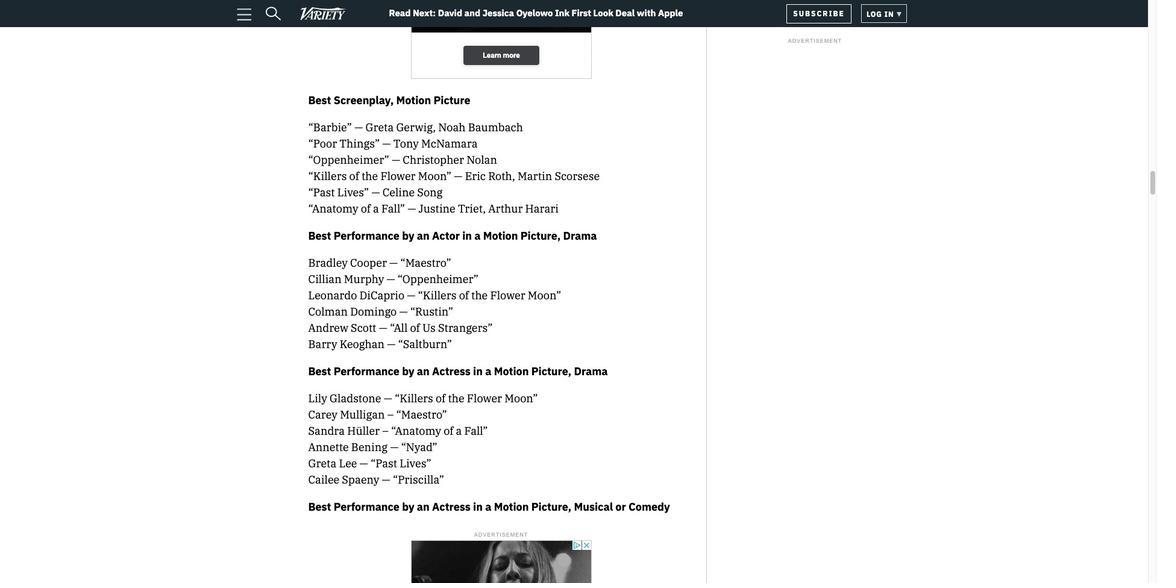 Task type: describe. For each thing, give the bounding box(es) containing it.
actress for musical
[[432, 500, 471, 514]]

annette
[[308, 440, 349, 454]]

"rustin"
[[410, 305, 453, 319]]

justine
[[419, 202, 456, 216]]

drama for best performance by an actress in a motion picture, drama
[[574, 364, 608, 378]]

actor
[[432, 229, 460, 243]]

lily gladstone — "killers of the flower moon" carey mulligan – "maestro" sandra hüller – "anatomy of a fall" annette bening — "nyad" greta lee — "past lives" cailee spaeny — "priscilla"
[[308, 392, 538, 487]]

"maestro" inside bradley cooper — "maestro" cillian murphy — "oppenheimer" leonardo dicaprio — "killers of the flower moon" colman domingo — "rustin" andrew scott — "all of us strangers" barry keoghan — "saltburn"
[[400, 256, 451, 270]]

baumbach
[[468, 120, 523, 134]]

scott
[[351, 321, 376, 335]]

triet,
[[458, 202, 486, 216]]

in right log at right
[[885, 9, 894, 19]]

"all
[[390, 321, 408, 335]]

mulligan
[[340, 408, 385, 422]]

apple
[[658, 7, 683, 19]]

flower inside bradley cooper — "maestro" cillian murphy — "oppenheimer" leonardo dicaprio — "killers of the flower moon" colman domingo — "rustin" andrew scott — "all of us strangers" barry keoghan — "saltburn"
[[490, 288, 525, 302]]

keoghan
[[340, 337, 385, 351]]

"past inside "barbie" — greta gerwig, noah baumbach "poor things" — tony mcnamara "oppenheimer" — christopher nolan "killers of the flower moon" — eric roth, martin scorsese "past lives" — celine song "anatomy of a fall" — justine triet, arthur harari
[[308, 185, 335, 199]]

christopher
[[403, 153, 464, 167]]

greta inside lily gladstone — "killers of the flower moon" carey mulligan – "maestro" sandra hüller – "anatomy of a fall" annette bening — "nyad" greta lee — "past lives" cailee spaeny — "priscilla"
[[308, 457, 337, 470]]

— down celine
[[408, 202, 416, 216]]

sandra
[[308, 424, 345, 438]]

"barbie" — greta gerwig, noah baumbach "poor things" — tony mcnamara "oppenheimer" — christopher nolan "killers of the flower moon" — eric roth, martin scorsese "past lives" — celine song "anatomy of a fall" — justine triet, arthur harari
[[308, 120, 600, 216]]

comedy
[[629, 500, 670, 514]]

deal
[[616, 7, 635, 19]]

— up "all
[[399, 305, 408, 319]]

bradley
[[308, 256, 348, 270]]

spaeny
[[342, 473, 379, 487]]

1 vertical spatial –
[[382, 424, 389, 438]]

best for best performance by an actor in a motion picture, drama
[[308, 229, 331, 243]]

picture
[[434, 93, 471, 107]]

2 advertisement region from the top
[[411, 541, 592, 583]]

oyelowo
[[516, 7, 553, 19]]

things"
[[340, 137, 380, 150]]

— down "all
[[387, 337, 396, 351]]

flower inside "barbie" — greta gerwig, noah baumbach "poor things" — tony mcnamara "oppenheimer" — christopher nolan "killers of the flower moon" — eric roth, martin scorsese "past lives" — celine song "anatomy of a fall" — justine triet, arthur harari
[[381, 169, 416, 183]]

the inside "barbie" — greta gerwig, noah baumbach "poor things" — tony mcnamara "oppenheimer" — christopher nolan "killers of the flower moon" — eric roth, martin scorsese "past lives" — celine song "anatomy of a fall" — justine triet, arthur harari
[[362, 169, 378, 183]]

by for best performance by an actress in a motion picture, musical or comedy
[[402, 500, 414, 514]]

a for best performance by an actor in a motion picture, drama
[[475, 229, 481, 243]]

— left "all
[[379, 321, 387, 335]]

domingo
[[350, 305, 397, 319]]

andrew
[[308, 321, 348, 335]]

performance for best performance by an actress in a motion picture, musical or comedy
[[334, 500, 400, 514]]

read
[[389, 7, 411, 19]]

in for best performance by an actress in a motion picture, musical or comedy
[[473, 500, 483, 514]]

or
[[616, 500, 626, 514]]

harari
[[525, 202, 559, 216]]

by for best performance by an actress in a motion picture, drama
[[402, 364, 414, 378]]

flower inside lily gladstone — "killers of the flower moon" carey mulligan – "maestro" sandra hüller – "anatomy of a fall" annette bening — "nyad" greta lee — "past lives" cailee spaeny — "priscilla"
[[467, 392, 502, 405]]

"barbie"
[[308, 120, 352, 134]]

advertisement
[[474, 532, 528, 538]]

actress for drama
[[432, 364, 471, 378]]

cillian
[[308, 272, 342, 286]]

cailee
[[308, 473, 339, 487]]

martin
[[518, 169, 552, 183]]

nolan
[[467, 153, 497, 167]]

hüller
[[347, 424, 380, 438]]

— left celine
[[372, 185, 380, 199]]

picture, for best performance by an actress in a motion picture, drama
[[531, 364, 572, 378]]

by for best performance by an actor in a motion picture, drama
[[402, 229, 414, 243]]

performance for best performance by an actress in a motion picture, drama
[[334, 364, 400, 378]]

ink
[[555, 7, 570, 19]]

next:
[[413, 7, 436, 19]]

david
[[438, 7, 462, 19]]

— up the ""rustin""
[[407, 288, 416, 302]]

0 vertical spatial –
[[387, 408, 394, 422]]

"anatomy inside "barbie" — greta gerwig, noah baumbach "poor things" — tony mcnamara "oppenheimer" — christopher nolan "killers of the flower moon" — eric roth, martin scorsese "past lives" — celine song "anatomy of a fall" — justine triet, arthur harari
[[308, 202, 358, 216]]

best performance by an actress in a motion picture, musical or comedy
[[308, 500, 670, 514]]

with
[[637, 7, 656, 19]]

of left us
[[410, 321, 420, 335]]

best screenplay, motion picture
[[308, 93, 471, 107]]

log
[[867, 9, 882, 19]]

a for best performance by an actress in a motion picture, musical or comedy
[[485, 500, 492, 514]]

"oppenheimer" inside bradley cooper — "maestro" cillian murphy — "oppenheimer" leonardo dicaprio — "killers of the flower moon" colman domingo — "rustin" andrew scott — "all of us strangers" barry keoghan — "saltburn"
[[398, 272, 479, 286]]

read next: david and jessica oyelowo ink first look deal with apple
[[389, 7, 683, 19]]

"killers inside lily gladstone — "killers of the flower moon" carey mulligan – "maestro" sandra hüller – "anatomy of a fall" annette bening — "nyad" greta lee — "past lives" cailee spaeny — "priscilla"
[[395, 392, 433, 405]]

strangers"
[[438, 321, 493, 335]]

an for best performance by an actress in a motion picture, musical or comedy
[[417, 500, 430, 514]]

first
[[572, 7, 591, 19]]

— right 'lee'
[[360, 457, 368, 470]]

of down things" at the top left of the page
[[349, 169, 359, 183]]

best for best performance by an actress in a motion picture, drama
[[308, 364, 331, 378]]

— left tony
[[382, 137, 391, 150]]

bradley cooper — "maestro" cillian murphy — "oppenheimer" leonardo dicaprio — "killers of the flower moon" colman domingo — "rustin" andrew scott — "all of us strangers" barry keoghan — "saltburn"
[[308, 256, 561, 351]]

bening
[[351, 440, 388, 454]]

jessica
[[483, 7, 514, 19]]

lives" inside lily gladstone — "killers of the flower moon" carey mulligan – "maestro" sandra hüller – "anatomy of a fall" annette bening — "nyad" greta lee — "past lives" cailee spaeny — "priscilla"
[[400, 457, 431, 470]]

an for best performance by an actress in a motion picture, drama
[[417, 364, 430, 378]]



Task type: vqa. For each thing, say whether or not it's contained in the screenshot.
penske media corporation (pmc) uses first and third-party technologies to enable pmc and third-parties to collect information about you and your interactions with our sites and services (including clicks, cursor movements and screen recordings). learn more
no



Task type: locate. For each thing, give the bounding box(es) containing it.
a down strangers"
[[485, 364, 492, 378]]

1 vertical spatial flower
[[490, 288, 525, 302]]

"past
[[308, 185, 335, 199], [371, 457, 397, 470]]

"maestro" up "nyad"
[[396, 408, 447, 422]]

an
[[417, 229, 430, 243], [417, 364, 430, 378], [417, 500, 430, 514]]

flower up celine
[[381, 169, 416, 183]]

flower
[[381, 169, 416, 183], [490, 288, 525, 302], [467, 392, 502, 405]]

in
[[885, 9, 894, 19], [462, 229, 472, 243], [473, 364, 483, 378], [473, 500, 483, 514]]

murphy
[[344, 272, 384, 286]]

musical
[[574, 500, 613, 514]]

us
[[423, 321, 436, 335]]

1 horizontal spatial lives"
[[400, 457, 431, 470]]

"killers inside "barbie" — greta gerwig, noah baumbach "poor things" — tony mcnamara "oppenheimer" — christopher nolan "killers of the flower moon" — eric roth, martin scorsese "past lives" — celine song "anatomy of a fall" — justine triet, arthur harari
[[308, 169, 347, 183]]

fall" inside lily gladstone — "killers of the flower moon" carey mulligan – "maestro" sandra hüller – "anatomy of a fall" annette bening — "nyad" greta lee — "past lives" cailee spaeny — "priscilla"
[[464, 424, 488, 438]]

by down "priscilla"
[[402, 500, 414, 514]]

song
[[417, 185, 443, 199]]

0 vertical spatial moon"
[[418, 169, 452, 183]]

1 vertical spatial lives"
[[400, 457, 431, 470]]

roth,
[[488, 169, 515, 183]]

the
[[362, 169, 378, 183], [471, 288, 488, 302], [448, 392, 465, 405]]

0 vertical spatial greta
[[366, 120, 394, 134]]

subscribe link
[[787, 4, 852, 23]]

the down best performance by an actress in a motion picture, drama
[[448, 392, 465, 405]]

best up bradley
[[308, 229, 331, 243]]

"oppenheimer" inside "barbie" — greta gerwig, noah baumbach "poor things" — tony mcnamara "oppenheimer" — christopher nolan "killers of the flower moon" — eric roth, martin scorsese "past lives" — celine song "anatomy of a fall" — justine triet, arthur harari
[[308, 153, 389, 167]]

performance
[[334, 229, 400, 243], [334, 364, 400, 378], [334, 500, 400, 514]]

the down things" at the top left of the page
[[362, 169, 378, 183]]

2 vertical spatial an
[[417, 500, 430, 514]]

"nyad"
[[401, 440, 438, 454]]

1 vertical spatial advertisement region
[[411, 541, 592, 583]]

an down the "saltburn"
[[417, 364, 430, 378]]

0 vertical spatial fall"
[[382, 202, 405, 216]]

2 actress from the top
[[432, 500, 471, 514]]

— up things" at the top left of the page
[[355, 120, 363, 134]]

—
[[355, 120, 363, 134], [382, 137, 391, 150], [392, 153, 400, 167], [454, 169, 463, 183], [372, 185, 380, 199], [408, 202, 416, 216], [389, 256, 398, 270], [387, 272, 395, 286], [407, 288, 416, 302], [399, 305, 408, 319], [379, 321, 387, 335], [387, 337, 396, 351], [384, 392, 392, 405], [390, 440, 399, 454], [360, 457, 368, 470], [382, 473, 390, 487]]

— right spaeny
[[382, 473, 390, 487]]

performance down keoghan
[[334, 364, 400, 378]]

performance for best performance by an actor in a motion picture, drama
[[334, 229, 400, 243]]

0 vertical spatial "past
[[308, 185, 335, 199]]

"anatomy up "nyad"
[[391, 424, 441, 438]]

"oppenheimer"
[[308, 153, 389, 167], [398, 272, 479, 286]]

"maestro"
[[400, 256, 451, 270], [396, 408, 447, 422]]

2 vertical spatial moon"
[[505, 392, 538, 405]]

drama for best performance by an actor in a motion picture, drama
[[563, 229, 597, 243]]

fall" inside "barbie" — greta gerwig, noah baumbach "poor things" — tony mcnamara "oppenheimer" — christopher nolan "killers of the flower moon" — eric roth, martin scorsese "past lives" — celine song "anatomy of a fall" — justine triet, arthur harari
[[382, 202, 405, 216]]

in for best performance by an actress in a motion picture, drama
[[473, 364, 483, 378]]

of up "priscilla"
[[444, 424, 454, 438]]

best up ""barbie""
[[308, 93, 331, 107]]

actress
[[432, 364, 471, 378], [432, 500, 471, 514]]

1 horizontal spatial fall"
[[464, 424, 488, 438]]

"past inside lily gladstone — "killers of the flower moon" carey mulligan – "maestro" sandra hüller – "anatomy of a fall" annette bening — "nyad" greta lee — "past lives" cailee spaeny — "priscilla"
[[371, 457, 397, 470]]

1 horizontal spatial "anatomy
[[391, 424, 441, 438]]

3 performance from the top
[[334, 500, 400, 514]]

— right the cooper
[[389, 256, 398, 270]]

0 vertical spatial drama
[[563, 229, 597, 243]]

1 horizontal spatial "oppenheimer"
[[398, 272, 479, 286]]

– right hüller at the left of the page
[[382, 424, 389, 438]]

the inside lily gladstone — "killers of the flower moon" carey mulligan – "maestro" sandra hüller – "anatomy of a fall" annette bening — "nyad" greta lee — "past lives" cailee spaeny — "priscilla"
[[448, 392, 465, 405]]

3 an from the top
[[417, 500, 430, 514]]

picture, for best performance by an actor in a motion picture, drama
[[521, 229, 561, 243]]

leonardo
[[308, 288, 357, 302]]

1 vertical spatial fall"
[[464, 424, 488, 438]]

"killers inside bradley cooper — "maestro" cillian murphy — "oppenheimer" leonardo dicaprio — "killers of the flower moon" colman domingo — "rustin" andrew scott — "all of us strangers" barry keoghan — "saltburn"
[[418, 288, 457, 302]]

1 horizontal spatial the
[[448, 392, 465, 405]]

3 by from the top
[[402, 500, 414, 514]]

subscribe
[[793, 9, 845, 18]]

0 vertical spatial picture,
[[521, 229, 561, 243]]

best
[[308, 93, 331, 107], [308, 229, 331, 243], [308, 364, 331, 378], [308, 500, 331, 514]]

greta up things" at the top left of the page
[[366, 120, 394, 134]]

screenplay,
[[334, 93, 394, 107]]

an left actor
[[417, 229, 430, 243]]

best performance by an actor in a motion picture, drama
[[308, 229, 597, 243]]

0 vertical spatial "anatomy
[[308, 202, 358, 216]]

in for best performance by an actor in a motion picture, drama
[[462, 229, 472, 243]]

a down triet,
[[475, 229, 481, 243]]

2 by from the top
[[402, 364, 414, 378]]

1 vertical spatial "past
[[371, 457, 397, 470]]

of
[[349, 169, 359, 183], [361, 202, 371, 216], [459, 288, 469, 302], [410, 321, 420, 335], [436, 392, 446, 405], [444, 424, 454, 438]]

1 vertical spatial picture,
[[531, 364, 572, 378]]

fall"
[[382, 202, 405, 216], [464, 424, 488, 438]]

0 horizontal spatial "oppenheimer"
[[308, 153, 389, 167]]

0 vertical spatial "oppenheimer"
[[308, 153, 389, 167]]

an for best performance by an actor in a motion picture, drama
[[417, 229, 430, 243]]

best up the lily
[[308, 364, 331, 378]]

1 best from the top
[[308, 93, 331, 107]]

a
[[373, 202, 379, 216], [475, 229, 481, 243], [485, 364, 492, 378], [456, 424, 462, 438], [485, 500, 492, 514]]

a for best performance by an actress in a motion picture, drama
[[485, 364, 492, 378]]

1 vertical spatial moon"
[[528, 288, 561, 302]]

1 advertisement region from the top
[[411, 0, 592, 81]]

0 horizontal spatial "anatomy
[[308, 202, 358, 216]]

barry
[[308, 337, 337, 351]]

flower up strangers"
[[490, 288, 525, 302]]

the up strangers"
[[471, 288, 488, 302]]

1 vertical spatial actress
[[432, 500, 471, 514]]

tony
[[394, 137, 419, 150]]

a up the cooper
[[373, 202, 379, 216]]

1 performance from the top
[[334, 229, 400, 243]]

drama
[[563, 229, 597, 243], [574, 364, 608, 378]]

look
[[593, 7, 614, 19]]

"past down bening
[[371, 457, 397, 470]]

1 horizontal spatial greta
[[366, 120, 394, 134]]

1 actress from the top
[[432, 364, 471, 378]]

scorsese
[[555, 169, 600, 183]]

– right mulligan
[[387, 408, 394, 422]]

"maestro" down actor
[[400, 256, 451, 270]]

in right actor
[[462, 229, 472, 243]]

2 an from the top
[[417, 364, 430, 378]]

best performance by an actress in a motion picture, drama
[[308, 364, 608, 378]]

arthur
[[488, 202, 523, 216]]

gladstone
[[330, 392, 381, 405]]

flower down best performance by an actress in a motion picture, drama
[[467, 392, 502, 405]]

–
[[387, 408, 394, 422], [382, 424, 389, 438]]

read next: david and jessica oyelowo ink first look deal with apple link
[[384, 7, 683, 20]]

2 horizontal spatial the
[[471, 288, 488, 302]]

0 horizontal spatial lives"
[[337, 185, 369, 199]]

log in
[[867, 9, 897, 19]]

"oppenheimer" down things" at the top left of the page
[[308, 153, 389, 167]]

picture, for best performance by an actress in a motion picture, musical or comedy
[[531, 500, 572, 514]]

0 vertical spatial "maestro"
[[400, 256, 451, 270]]

1 vertical spatial performance
[[334, 364, 400, 378]]

of up the cooper
[[361, 202, 371, 216]]

carey
[[308, 408, 338, 422]]

2 vertical spatial performance
[[334, 500, 400, 514]]

2 vertical spatial by
[[402, 500, 414, 514]]

motion for best performance by an actress in a motion picture, drama
[[494, 364, 529, 378]]

moon" inside "barbie" — greta gerwig, noah baumbach "poor things" — tony mcnamara "oppenheimer" — christopher nolan "killers of the flower moon" — eric roth, martin scorsese "past lives" — celine song "anatomy of a fall" — justine triet, arthur harari
[[418, 169, 452, 183]]

performance down spaeny
[[334, 500, 400, 514]]

0 horizontal spatial the
[[362, 169, 378, 183]]

"priscilla"
[[393, 473, 444, 487]]

0 vertical spatial actress
[[432, 364, 471, 378]]

1 vertical spatial "maestro"
[[396, 408, 447, 422]]

actress down the "saltburn"
[[432, 364, 471, 378]]

and
[[464, 7, 481, 19]]

0 vertical spatial "killers
[[308, 169, 347, 183]]

1 vertical spatial greta
[[308, 457, 337, 470]]

best for best performance by an actress in a motion picture, musical or comedy
[[308, 500, 331, 514]]

"past down "poor
[[308, 185, 335, 199]]

moon"
[[418, 169, 452, 183], [528, 288, 561, 302], [505, 392, 538, 405]]

advertisement region
[[411, 0, 592, 81], [411, 541, 592, 583]]

0 vertical spatial by
[[402, 229, 414, 243]]

— up mulligan
[[384, 392, 392, 405]]

2 performance from the top
[[334, 364, 400, 378]]

gerwig,
[[396, 120, 436, 134]]

1 vertical spatial "oppenheimer"
[[398, 272, 479, 286]]

0 horizontal spatial greta
[[308, 457, 337, 470]]

greta
[[366, 120, 394, 134], [308, 457, 337, 470]]

moon" inside lily gladstone — "killers of the flower moon" carey mulligan – "maestro" sandra hüller – "anatomy of a fall" annette bening — "nyad" greta lee — "past lives" cailee spaeny — "priscilla"
[[505, 392, 538, 405]]

"killers
[[308, 169, 347, 183], [418, 288, 457, 302], [395, 392, 433, 405]]

motion for best performance by an actress in a motion picture, musical or comedy
[[494, 500, 529, 514]]

— left eric
[[454, 169, 463, 183]]

— right bening
[[390, 440, 399, 454]]

"maestro" inside lily gladstone — "killers of the flower moon" carey mulligan – "maestro" sandra hüller – "anatomy of a fall" annette bening — "nyad" greta lee — "past lives" cailee spaeny — "priscilla"
[[396, 408, 447, 422]]

lives" up "priscilla"
[[400, 457, 431, 470]]

1 vertical spatial "killers
[[418, 288, 457, 302]]

in up advertisement
[[473, 500, 483, 514]]

0 vertical spatial performance
[[334, 229, 400, 243]]

"saltburn"
[[398, 337, 452, 351]]

2 vertical spatial "killers
[[395, 392, 433, 405]]

of up strangers"
[[459, 288, 469, 302]]

0 vertical spatial lives"
[[337, 185, 369, 199]]

— up dicaprio
[[387, 272, 395, 286]]

best for best screenplay, motion picture
[[308, 93, 331, 107]]

celine
[[383, 185, 415, 199]]

0 horizontal spatial fall"
[[382, 202, 405, 216]]

"anatomy up bradley
[[308, 202, 358, 216]]

best down the cailee
[[308, 500, 331, 514]]

lives" left celine
[[337, 185, 369, 199]]

0 horizontal spatial "past
[[308, 185, 335, 199]]

by
[[402, 229, 414, 243], [402, 364, 414, 378], [402, 500, 414, 514]]

dicaprio
[[360, 288, 405, 302]]

"anatomy
[[308, 202, 358, 216], [391, 424, 441, 438]]

cooper
[[350, 256, 387, 270]]

colman
[[308, 305, 348, 319]]

0 vertical spatial an
[[417, 229, 430, 243]]

3 best from the top
[[308, 364, 331, 378]]

greta up the cailee
[[308, 457, 337, 470]]

1 vertical spatial an
[[417, 364, 430, 378]]

1 horizontal spatial "past
[[371, 457, 397, 470]]

moon" inside bradley cooper — "maestro" cillian murphy — "oppenheimer" leonardo dicaprio — "killers of the flower moon" colman domingo — "rustin" andrew scott — "all of us strangers" barry keoghan — "saltburn"
[[528, 288, 561, 302]]

1 by from the top
[[402, 229, 414, 243]]

1 vertical spatial the
[[471, 288, 488, 302]]

1 vertical spatial by
[[402, 364, 414, 378]]

a inside lily gladstone — "killers of the flower moon" carey mulligan – "maestro" sandra hüller – "anatomy of a fall" annette bening — "nyad" greta lee — "past lives" cailee spaeny — "priscilla"
[[456, 424, 462, 438]]

lee
[[339, 457, 357, 470]]

log in link
[[861, 4, 907, 23]]

greta inside "barbie" — greta gerwig, noah baumbach "poor things" — tony mcnamara "oppenheimer" — christopher nolan "killers of the flower moon" — eric roth, martin scorsese "past lives" — celine song "anatomy of a fall" — justine triet, arthur harari
[[366, 120, 394, 134]]

the inside bradley cooper — "maestro" cillian murphy — "oppenheimer" leonardo dicaprio — "killers of the flower moon" colman domingo — "rustin" andrew scott — "all of us strangers" barry keoghan — "saltburn"
[[471, 288, 488, 302]]

noah
[[438, 120, 466, 134]]

actress down "priscilla"
[[432, 500, 471, 514]]

2 vertical spatial flower
[[467, 392, 502, 405]]

1 an from the top
[[417, 229, 430, 243]]

lily
[[308, 392, 327, 405]]

1 vertical spatial drama
[[574, 364, 608, 378]]

0 vertical spatial the
[[362, 169, 378, 183]]

1 vertical spatial "anatomy
[[391, 424, 441, 438]]

2 best from the top
[[308, 229, 331, 243]]

4 best from the top
[[308, 500, 331, 514]]

in down strangers"
[[473, 364, 483, 378]]

motion for best performance by an actor in a motion picture, drama
[[483, 229, 518, 243]]

eric
[[465, 169, 486, 183]]

a up advertisement
[[485, 500, 492, 514]]

performance up the cooper
[[334, 229, 400, 243]]

"oppenheimer" up the ""rustin""
[[398, 272, 479, 286]]

by down the "saltburn"
[[402, 364, 414, 378]]

"poor
[[308, 137, 337, 150]]

mcnamara
[[421, 137, 478, 150]]

0 vertical spatial flower
[[381, 169, 416, 183]]

2 vertical spatial the
[[448, 392, 465, 405]]

of down best performance by an actress in a motion picture, drama
[[436, 392, 446, 405]]

lives" inside "barbie" — greta gerwig, noah baumbach "poor things" — tony mcnamara "oppenheimer" — christopher nolan "killers of the flower moon" — eric roth, martin scorsese "past lives" — celine song "anatomy of a fall" — justine triet, arthur harari
[[337, 185, 369, 199]]

by left actor
[[402, 229, 414, 243]]

— down tony
[[392, 153, 400, 167]]

2 vertical spatial picture,
[[531, 500, 572, 514]]

"anatomy inside lily gladstone — "killers of the flower moon" carey mulligan – "maestro" sandra hüller – "anatomy of a fall" annette bening — "nyad" greta lee — "past lives" cailee spaeny — "priscilla"
[[391, 424, 441, 438]]

picture,
[[521, 229, 561, 243], [531, 364, 572, 378], [531, 500, 572, 514]]

a down best performance by an actress in a motion picture, drama
[[456, 424, 462, 438]]

"killers up the ""rustin""
[[418, 288, 457, 302]]

a inside "barbie" — greta gerwig, noah baumbach "poor things" — tony mcnamara "oppenheimer" — christopher nolan "killers of the flower moon" — eric roth, martin scorsese "past lives" — celine song "anatomy of a fall" — justine triet, arthur harari
[[373, 202, 379, 216]]

0 vertical spatial advertisement region
[[411, 0, 592, 81]]

an down "priscilla"
[[417, 500, 430, 514]]

"killers down "poor
[[308, 169, 347, 183]]

"killers up "nyad"
[[395, 392, 433, 405]]



